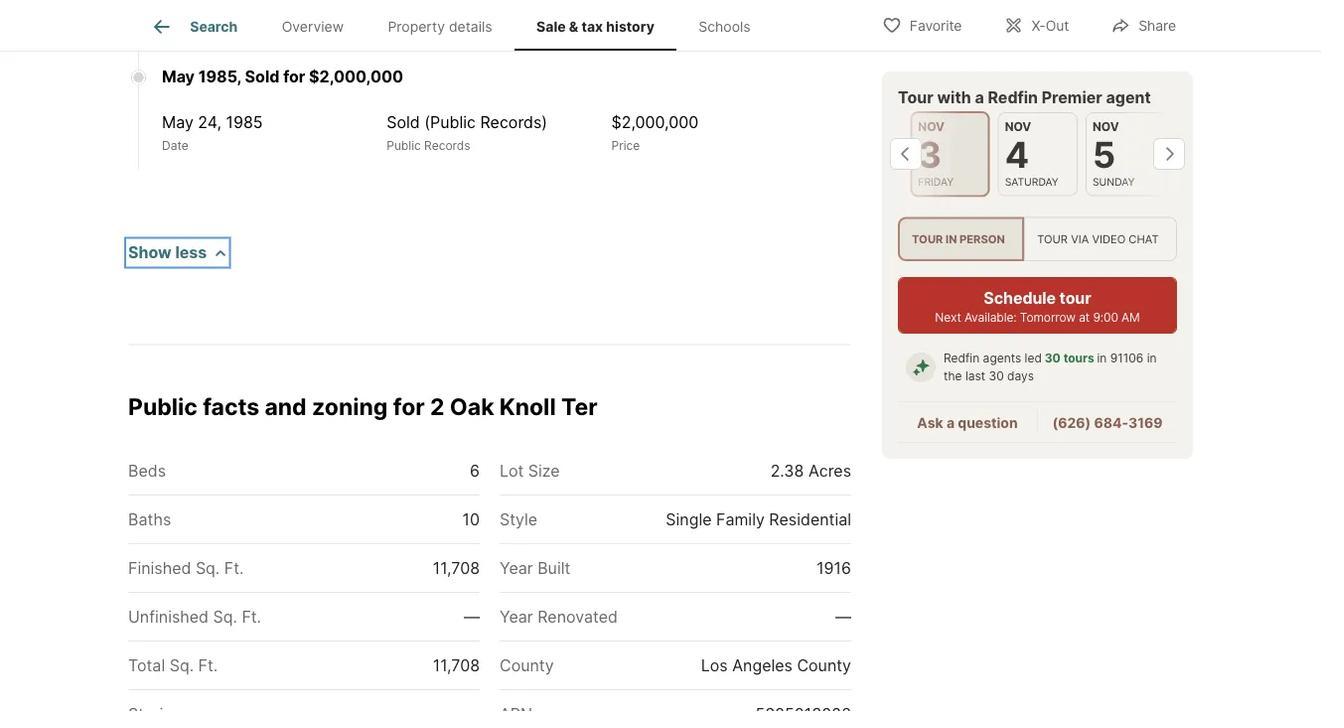 Task type: vqa. For each thing, say whether or not it's contained in the screenshot.


Task type: describe. For each thing, give the bounding box(es) containing it.
1 vertical spatial for
[[393, 393, 425, 421]]

schedule tour next available: tomorrow at 9:00 am
[[936, 288, 1140, 325]]

nov 5 sunday
[[1093, 120, 1135, 188]]

x-out
[[1032, 17, 1070, 34]]

price inside $2,000,000 price
[[612, 138, 640, 153]]

1985
[[226, 113, 263, 132]]

saturday
[[1005, 175, 1059, 188]]

sold inside sold (public records) public records
[[387, 113, 420, 132]]

in the last 30 days
[[944, 352, 1157, 384]]

684-
[[1095, 415, 1129, 432]]

schools tab
[[677, 3, 773, 51]]

1 vertical spatial redfin
[[944, 352, 980, 366]]

0 horizontal spatial $2,000,000
[[309, 67, 403, 86]]

premier
[[1042, 87, 1103, 107]]

1 date from the top
[[162, 12, 188, 27]]

single
[[666, 510, 712, 529]]

chat
[[1129, 232, 1159, 246]]

3
[[919, 133, 942, 176]]

sq. for total
[[170, 656, 194, 675]]

91106
[[1111, 352, 1144, 366]]

may 24, 1985 date
[[162, 113, 263, 153]]

tour
[[1060, 288, 1092, 308]]

records)
[[480, 113, 548, 132]]

6
[[470, 461, 480, 481]]

tour for tour in person
[[912, 232, 943, 246]]

ask a question link
[[918, 415, 1018, 432]]

family
[[717, 510, 765, 529]]

overview
[[282, 18, 344, 35]]

5
[[1093, 133, 1116, 176]]

lot
[[500, 461, 524, 481]]

favorite
[[910, 17, 962, 34]]

show less button
[[128, 241, 227, 265]]

tax
[[582, 18, 603, 35]]

friday
[[919, 175, 954, 188]]

sq. for finished
[[196, 559, 220, 578]]

1985,
[[198, 67, 241, 86]]

finished sq. ft.
[[128, 559, 244, 578]]

may for may 1985, sold for $2,000,000
[[162, 67, 195, 86]]

agents
[[983, 352, 1022, 366]]

baths
[[128, 510, 171, 529]]

ft. for unfinished sq. ft.
[[242, 607, 261, 627]]

details
[[449, 18, 493, 35]]

137265
[[465, 12, 507, 27]]

ask a question
[[918, 415, 1018, 432]]

3169
[[1129, 415, 1163, 432]]

date inside may 24, 1985 date
[[162, 138, 188, 153]]

(public
[[425, 113, 476, 132]]

2.38 acres
[[771, 461, 852, 481]]

(626) 684-3169
[[1053, 415, 1163, 432]]

10
[[463, 510, 480, 529]]

agent
[[1107, 87, 1151, 107]]

in inside in the last 30 days
[[1148, 352, 1157, 366]]

single family residential
[[666, 510, 852, 529]]

0 horizontal spatial sold
[[245, 67, 280, 86]]

— for unfinished sq. ft.
[[464, 607, 480, 627]]

overview tab
[[260, 3, 366, 51]]

&
[[569, 18, 579, 35]]

0 vertical spatial a
[[975, 87, 985, 107]]

at
[[1079, 310, 1090, 325]]

public inside sold (public records) public records
[[387, 138, 421, 153]]

themls #06-137265
[[387, 12, 507, 27]]

facts
[[203, 393, 259, 421]]

24,
[[198, 113, 222, 132]]

(626) 684-3169 link
[[1053, 415, 1163, 432]]

video
[[1093, 232, 1126, 246]]

share button
[[1094, 4, 1194, 45]]

11,708 for total sq. ft.
[[433, 656, 480, 675]]

30 for tours
[[1045, 352, 1061, 366]]

nov 4 saturday
[[1005, 120, 1059, 188]]

zoning
[[312, 393, 388, 421]]

beds
[[128, 461, 166, 481]]

nov for 5
[[1093, 120, 1120, 134]]

property details tab
[[366, 3, 515, 51]]

los
[[701, 656, 728, 675]]

tour in person
[[912, 232, 1005, 246]]

ter
[[561, 393, 598, 421]]

0 vertical spatial redfin
[[988, 87, 1039, 107]]

9:00
[[1094, 310, 1119, 325]]

1916
[[817, 559, 852, 578]]

sale & tax history tab
[[515, 3, 677, 51]]

sale
[[537, 18, 566, 35]]

angeles
[[733, 656, 793, 675]]

size
[[529, 461, 560, 481]]

ask
[[918, 415, 944, 432]]

1 price from the top
[[612, 12, 640, 27]]

year renovated
[[500, 607, 618, 627]]

built
[[538, 559, 571, 578]]

oak
[[450, 393, 494, 421]]

previous image
[[890, 138, 922, 170]]

30 for days
[[989, 369, 1004, 384]]

tour for tour with a redfin premier agent
[[898, 87, 934, 107]]

unfinished
[[128, 607, 209, 627]]

#06-
[[437, 12, 465, 27]]

sale & tax history
[[537, 18, 655, 35]]

next
[[936, 310, 962, 325]]

tour via video chat
[[1038, 232, 1159, 246]]

sunday
[[1093, 175, 1135, 188]]

1 horizontal spatial in
[[1098, 352, 1107, 366]]



Task type: locate. For each thing, give the bounding box(es) containing it.
2 horizontal spatial in
[[1148, 352, 1157, 366]]

0 vertical spatial for
[[283, 67, 305, 86]]

x-
[[1032, 17, 1046, 34]]

2 horizontal spatial nov
[[1093, 120, 1120, 134]]

for left 2
[[393, 393, 425, 421]]

out
[[1046, 17, 1070, 34]]

tab list containing search
[[128, 0, 789, 51]]

finished
[[128, 559, 191, 578]]

0 horizontal spatial public
[[128, 393, 198, 421]]

in right 91106
[[1148, 352, 1157, 366]]

may inside may 24, 1985 date
[[162, 113, 194, 132]]

1 vertical spatial price
[[612, 138, 640, 153]]

los angeles county
[[701, 656, 852, 675]]

nov
[[919, 120, 945, 134], [1005, 120, 1032, 134], [1093, 120, 1120, 134]]

2 date from the top
[[162, 138, 188, 153]]

0 horizontal spatial county
[[500, 656, 554, 675]]

nov up the previous icon
[[919, 120, 945, 134]]

nov for 4
[[1005, 120, 1032, 134]]

may 1985, sold for $2,000,000
[[162, 67, 403, 86]]

show less
[[128, 243, 207, 262]]

0 horizontal spatial in
[[946, 232, 957, 246]]

property
[[388, 18, 445, 35]]

1 horizontal spatial nov
[[1005, 120, 1032, 134]]

1 horizontal spatial $2,000,000
[[612, 113, 699, 132]]

am
[[1122, 310, 1140, 325]]

ft.
[[224, 559, 244, 578], [242, 607, 261, 627], [198, 656, 218, 675]]

$2,000,000 down history
[[612, 113, 699, 132]]

4
[[1005, 133, 1030, 176]]

2 may from the top
[[162, 113, 194, 132]]

nov inside nov 5 sunday
[[1093, 120, 1120, 134]]

0 horizontal spatial —
[[464, 607, 480, 627]]

a right with
[[975, 87, 985, 107]]

1 may from the top
[[162, 67, 195, 86]]

x-out button
[[987, 4, 1086, 45]]

schedule
[[984, 288, 1056, 308]]

2 vertical spatial sq.
[[170, 656, 194, 675]]

tour for tour via video chat
[[1038, 232, 1068, 246]]

1 horizontal spatial public
[[387, 138, 421, 153]]

public up the beds
[[128, 393, 198, 421]]

records
[[424, 138, 471, 153]]

1 nov from the left
[[919, 120, 945, 134]]

1 horizontal spatial redfin
[[988, 87, 1039, 107]]

sq. for unfinished
[[213, 607, 237, 627]]

tour left person in the right top of the page
[[912, 232, 943, 246]]

lot size
[[500, 461, 560, 481]]

2 11,708 from the top
[[433, 656, 480, 675]]

less
[[175, 243, 207, 262]]

0 horizontal spatial for
[[283, 67, 305, 86]]

1 vertical spatial sold
[[387, 113, 420, 132]]

a right ask
[[947, 415, 955, 432]]

ft. down unfinished sq. ft.
[[198, 656, 218, 675]]

tour with a redfin premier agent
[[898, 87, 1151, 107]]

0 vertical spatial may
[[162, 67, 195, 86]]

0 vertical spatial 11,708
[[433, 559, 480, 578]]

1 vertical spatial year
[[500, 607, 533, 627]]

30
[[1045, 352, 1061, 366], [989, 369, 1004, 384]]

year down year built
[[500, 607, 533, 627]]

total
[[128, 656, 165, 675]]

0 horizontal spatial nov
[[919, 120, 945, 134]]

None button
[[911, 111, 990, 197], [998, 112, 1078, 196], [1086, 112, 1166, 196], [911, 111, 990, 197], [998, 112, 1078, 196], [1086, 112, 1166, 196]]

sold left (public
[[387, 113, 420, 132]]

year for year built
[[500, 559, 533, 578]]

2.38
[[771, 461, 804, 481]]

1 horizontal spatial —
[[836, 607, 852, 627]]

2
[[430, 393, 445, 421]]

1 horizontal spatial a
[[975, 87, 985, 107]]

30 down agents
[[989, 369, 1004, 384]]

0 horizontal spatial a
[[947, 415, 955, 432]]

0 vertical spatial date
[[162, 12, 188, 27]]

acres
[[809, 461, 852, 481]]

may for may 24, 1985 date
[[162, 113, 194, 132]]

1 vertical spatial sq.
[[213, 607, 237, 627]]

for down overview tab
[[283, 67, 305, 86]]

in right tours
[[1098, 352, 1107, 366]]

1 horizontal spatial for
[[393, 393, 425, 421]]

list box containing tour in person
[[898, 217, 1178, 262]]

11,708 for finished sq. ft.
[[433, 559, 480, 578]]

schools
[[699, 18, 751, 35]]

$2,000,000 price
[[612, 113, 699, 153]]

the
[[944, 369, 963, 384]]

person
[[960, 232, 1005, 246]]

1 horizontal spatial county
[[797, 656, 852, 675]]

last
[[966, 369, 986, 384]]

2 nov from the left
[[1005, 120, 1032, 134]]

may left 1985,
[[162, 67, 195, 86]]

redfin up 4
[[988, 87, 1039, 107]]

redfin up the
[[944, 352, 980, 366]]

nov down agent
[[1093, 120, 1120, 134]]

sold
[[245, 67, 280, 86], [387, 113, 420, 132]]

favorite button
[[865, 4, 979, 45]]

1 vertical spatial ft.
[[242, 607, 261, 627]]

price
[[612, 12, 640, 27], [612, 138, 640, 153]]

nov for 3
[[919, 120, 945, 134]]

nov 3 friday
[[919, 120, 954, 188]]

public
[[387, 138, 421, 153], [128, 393, 198, 421]]

1 vertical spatial may
[[162, 113, 194, 132]]

tour left via
[[1038, 232, 1068, 246]]

1 vertical spatial public
[[128, 393, 198, 421]]

county right the angeles
[[797, 656, 852, 675]]

0 horizontal spatial redfin
[[944, 352, 980, 366]]

with
[[938, 87, 972, 107]]

— for year renovated
[[836, 607, 852, 627]]

in
[[946, 232, 957, 246], [1098, 352, 1107, 366], [1148, 352, 1157, 366]]

$2,000,000 down overview tab
[[309, 67, 403, 86]]

0 horizontal spatial 30
[[989, 369, 1004, 384]]

sq. right unfinished
[[213, 607, 237, 627]]

knoll
[[500, 393, 556, 421]]

public facts and zoning for 2 oak knoll ter
[[128, 393, 598, 421]]

1 — from the left
[[464, 607, 480, 627]]

0 vertical spatial year
[[500, 559, 533, 578]]

2 — from the left
[[836, 607, 852, 627]]

1 vertical spatial 30
[[989, 369, 1004, 384]]

date
[[162, 12, 188, 27], [162, 138, 188, 153]]

0 vertical spatial sold
[[245, 67, 280, 86]]

1 vertical spatial 11,708
[[433, 656, 480, 675]]

redfin agents led 30 tours in 91106
[[944, 352, 1144, 366]]

total sq. ft.
[[128, 656, 218, 675]]

ft. down finished sq. ft.
[[242, 607, 261, 627]]

tour
[[898, 87, 934, 107], [912, 232, 943, 246], [1038, 232, 1068, 246]]

30 inside in the last 30 days
[[989, 369, 1004, 384]]

ft. for finished sq. ft.
[[224, 559, 244, 578]]

ft. up unfinished sq. ft.
[[224, 559, 244, 578]]

2 price from the top
[[612, 138, 640, 153]]

sq. right finished
[[196, 559, 220, 578]]

sq.
[[196, 559, 220, 578], [213, 607, 237, 627], [170, 656, 194, 675]]

3 nov from the left
[[1093, 120, 1120, 134]]

0 vertical spatial price
[[612, 12, 640, 27]]

1 horizontal spatial sold
[[387, 113, 420, 132]]

led
[[1025, 352, 1042, 366]]

list box
[[898, 217, 1178, 262]]

themls
[[387, 12, 433, 27]]

year built
[[500, 559, 571, 578]]

1 county from the left
[[500, 656, 554, 675]]

sq. right "total"
[[170, 656, 194, 675]]

1 vertical spatial a
[[947, 415, 955, 432]]

show
[[128, 243, 172, 262]]

nov inside nov 3 friday
[[919, 120, 945, 134]]

question
[[958, 415, 1018, 432]]

next image
[[1154, 138, 1186, 170]]

renovated
[[538, 607, 618, 627]]

public left records
[[387, 138, 421, 153]]

0 vertical spatial 30
[[1045, 352, 1061, 366]]

2 county from the left
[[797, 656, 852, 675]]

year for year renovated
[[500, 607, 533, 627]]

1 vertical spatial date
[[162, 138, 188, 153]]

in left person in the right top of the page
[[946, 232, 957, 246]]

and
[[265, 393, 307, 421]]

—
[[464, 607, 480, 627], [836, 607, 852, 627]]

1 year from the top
[[500, 559, 533, 578]]

0 vertical spatial $2,000,000
[[309, 67, 403, 86]]

may
[[162, 67, 195, 86], [162, 113, 194, 132]]

ft. for total sq. ft.
[[198, 656, 218, 675]]

— left year renovated
[[464, 607, 480, 627]]

— down 1916
[[836, 607, 852, 627]]

county down year renovated
[[500, 656, 554, 675]]

2 year from the top
[[500, 607, 533, 627]]

1 vertical spatial $2,000,000
[[612, 113, 699, 132]]

year left built
[[500, 559, 533, 578]]

tour left with
[[898, 87, 934, 107]]

sold right 1985,
[[245, 67, 280, 86]]

1 horizontal spatial 30
[[1045, 352, 1061, 366]]

nov inside nov 4 saturday
[[1005, 120, 1032, 134]]

30 right led
[[1045, 352, 1061, 366]]

0 vertical spatial public
[[387, 138, 421, 153]]

share
[[1139, 17, 1177, 34]]

redfin
[[988, 87, 1039, 107], [944, 352, 980, 366]]

may left 24,
[[162, 113, 194, 132]]

2 vertical spatial ft.
[[198, 656, 218, 675]]

county
[[500, 656, 554, 675], [797, 656, 852, 675]]

1 11,708 from the top
[[433, 559, 480, 578]]

tours
[[1064, 352, 1095, 366]]

tomorrow
[[1020, 310, 1076, 325]]

sold (public records) public records
[[387, 113, 548, 153]]

residential
[[770, 510, 852, 529]]

in inside list box
[[946, 232, 957, 246]]

0 vertical spatial ft.
[[224, 559, 244, 578]]

tab list
[[128, 0, 789, 51]]

nov down tour with a redfin premier agent
[[1005, 120, 1032, 134]]

unfinished sq. ft.
[[128, 607, 261, 627]]

(626)
[[1053, 415, 1091, 432]]

0 vertical spatial sq.
[[196, 559, 220, 578]]



